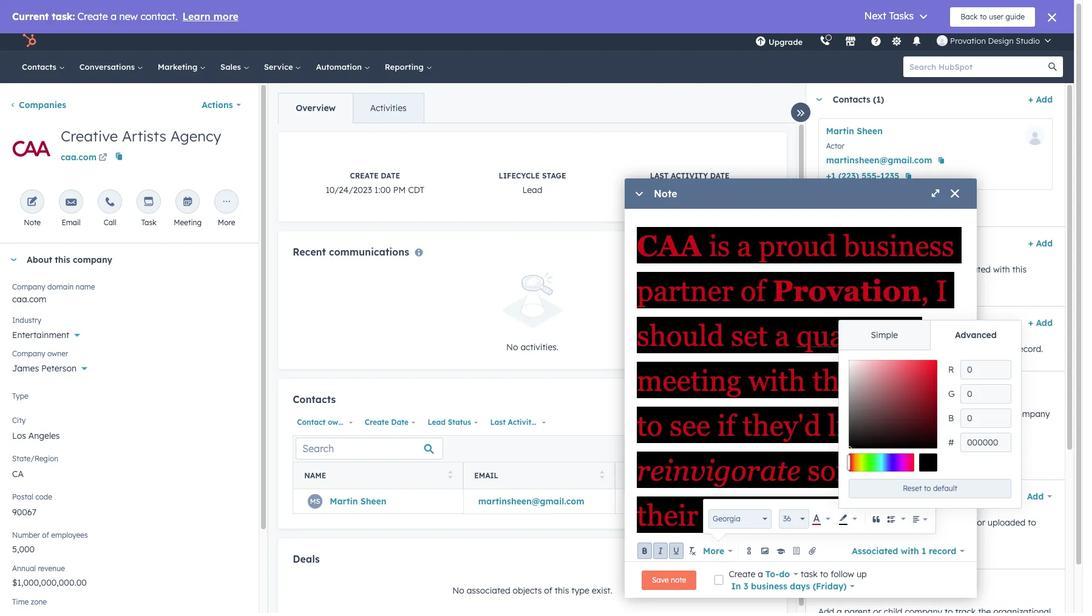 Task type: locate. For each thing, give the bounding box(es) containing it.
create for create date
[[365, 418, 389, 427]]

+ add button
[[1028, 92, 1053, 107], [1028, 236, 1053, 251], [1028, 316, 1053, 330]]

with inside meeting with their hoc to see if they'd like to
[[749, 364, 806, 398]]

martin sheen
[[826, 126, 883, 137], [330, 496, 386, 507]]

press to sort. element for name
[[448, 471, 453, 481]]

0 vertical spatial + add
[[1028, 94, 1053, 105]]

martin sheen link for view associated contacts
[[826, 126, 883, 137]]

caret image up 'collect'
[[816, 387, 823, 390]]

business down to-
[[751, 581, 787, 592]]

caret image up see
[[816, 495, 823, 498]]

up up 'related companies'
[[857, 569, 867, 580]]

lead down lifecycle at the top left of page
[[523, 185, 543, 196]]

sales link
[[213, 50, 257, 83]]

lead
[[523, 185, 543, 196], [428, 418, 446, 427]]

1 horizontal spatial +1
[[826, 171, 836, 182]]

more
[[218, 218, 235, 227], [703, 546, 724, 557]]

caa
[[637, 230, 702, 263]]

associated with 1 record button
[[852, 543, 965, 560]]

2 press to sort. element from the left
[[600, 471, 604, 481]]

caret image left contacts (1)
[[816, 98, 823, 101]]

0 horizontal spatial activity
[[508, 418, 536, 427]]

martin sheen up actor
[[826, 126, 883, 137]]

martin up actor
[[826, 126, 854, 137]]

link opens in a new window image
[[99, 154, 107, 163]]

0 vertical spatial number
[[655, 471, 687, 481]]

0 horizontal spatial their
[[637, 499, 699, 533]]

1 vertical spatial activity
[[508, 418, 536, 427]]

555- up the view associated contacts at top right
[[862, 171, 880, 182]]

email
[[62, 218, 81, 227], [474, 471, 498, 481]]

provation design studio button
[[930, 31, 1058, 50]]

0 vertical spatial company
[[73, 254, 112, 265]]

payments down #
[[931, 451, 965, 460]]

close dialog image
[[950, 189, 960, 199]]

company domain name caa.com
[[12, 282, 95, 305]]

james peterson
[[12, 363, 77, 374]]

search image
[[1049, 63, 1057, 71]]

james peterson image
[[937, 35, 948, 46]]

0 vertical spatial business
[[844, 230, 955, 263]]

more button
[[701, 543, 735, 560]]

advanced link
[[930, 321, 1021, 350]]

0 vertical spatial martin sheen link
[[826, 126, 883, 137]]

martin down search search box
[[330, 496, 358, 507]]

record. inside track the revenue opportunities associated with this record.
[[818, 279, 846, 290]]

1 caret image from the top
[[816, 242, 823, 245]]

postal
[[12, 492, 33, 502]]

the inside see the files attached to your activities or uploaded to this record.
[[835, 517, 848, 528]]

email image
[[66, 197, 77, 208]]

(223) down actor
[[839, 171, 859, 182]]

business up opportunities
[[844, 230, 955, 263]]

2 press to sort. image from the left
[[756, 471, 761, 479]]

company inside company domain name caa.com
[[12, 282, 45, 291]]

caret image
[[816, 98, 823, 101], [10, 258, 17, 261], [816, 584, 823, 587]]

group
[[884, 511, 909, 527]]

caret image down task
[[816, 584, 823, 587]]

0 horizontal spatial +1
[[630, 496, 639, 507]]

1 vertical spatial lead
[[428, 418, 446, 427]]

their down phone number
[[637, 499, 699, 533]]

add button for contacts
[[732, 394, 772, 410]]

0 vertical spatial create
[[350, 171, 379, 180]]

in 3 business days (friday)
[[731, 581, 847, 592]]

caret image inside payments (0) dropdown button
[[816, 387, 823, 390]]

record. for track the customer requests associated with this record.
[[1016, 344, 1043, 355]]

+ add for track the revenue opportunities associated with this record.
[[1028, 238, 1053, 249]]

2 add button from the top
[[732, 553, 772, 569]]

sheen down search search box
[[361, 496, 386, 507]]

to left your
[[908, 517, 916, 528]]

number
[[655, 471, 687, 481], [12, 531, 40, 540]]

martin
[[826, 126, 854, 137], [330, 496, 358, 507]]

artists
[[122, 127, 166, 145]]

a inside is a proud business partner of
[[737, 230, 752, 263]]

a right set
[[775, 319, 790, 353]]

minimize dialog image
[[635, 189, 644, 199]]

1 horizontal spatial 1235
[[880, 171, 900, 182]]

set
[[731, 319, 768, 353]]

Search search field
[[296, 438, 443, 460]]

to inside button
[[924, 484, 931, 493]]

owner for company owner
[[47, 349, 68, 358]]

create inside the create date 10/24/2023 1:00 pm cdt
[[350, 171, 379, 180]]

0 vertical spatial more
[[218, 218, 235, 227]]

2 + add from the top
[[1028, 238, 1053, 249]]

0 horizontal spatial deals
[[293, 553, 320, 565]]

task
[[141, 218, 156, 227]]

to-do button
[[766, 567, 798, 581]]

None text field
[[961, 360, 1012, 380], [961, 409, 1012, 428], [961, 360, 1012, 380], [961, 409, 1012, 428]]

caa.com down "creative"
[[61, 152, 97, 163]]

1 vertical spatial their
[[637, 499, 699, 533]]

press to sort. image up marketing
[[756, 471, 761, 479]]

(223)
[[839, 171, 859, 182], [641, 496, 661, 507]]

marketing
[[158, 62, 200, 72]]

0 horizontal spatial business
[[751, 581, 787, 592]]

entertainment
[[12, 330, 69, 341]]

last for last activity date
[[490, 418, 506, 427]]

2 + from the top
[[1028, 238, 1034, 249]]

1 horizontal spatial a
[[758, 569, 763, 580]]

press to sort. element down the lead status popup button
[[448, 471, 453, 481]]

their inside the some of their marketing
[[637, 499, 699, 533]]

0 vertical spatial up
[[920, 451, 929, 460]]

1 vertical spatial martin sheen link
[[330, 496, 386, 507]]

create up '3'
[[729, 569, 756, 580]]

1 press to sort. element from the left
[[448, 471, 453, 481]]

the right see
[[835, 517, 848, 528]]

name
[[304, 471, 326, 481]]

press to sort. image
[[448, 471, 453, 479]]

0 horizontal spatial martinsheen@gmail.com
[[478, 496, 584, 507]]

+1 inside button
[[826, 171, 836, 182]]

save note button
[[642, 570, 697, 590]]

up right set
[[920, 451, 929, 460]]

1 + from the top
[[1028, 94, 1034, 105]]

caret image left about
[[10, 258, 17, 261]]

0 horizontal spatial martin
[[330, 496, 358, 507]]

add button for deals
[[732, 553, 772, 569]]

1 horizontal spatial press to sort. element
[[600, 471, 604, 481]]

2 vertical spatial + add
[[1028, 318, 1053, 329]]

2 caret image from the top
[[816, 387, 823, 390]]

hoc
[[881, 364, 939, 398]]

owner inside popup button
[[328, 418, 350, 427]]

deals for deals
[[293, 553, 320, 565]]

payments
[[833, 383, 875, 393]]

associated
[[852, 546, 898, 557]]

note down note icon
[[24, 218, 41, 227]]

city
[[12, 416, 26, 425]]

payments.
[[880, 423, 922, 434]]

company inside collect and track payments associated with this company using hubspot payments.
[[1013, 409, 1050, 420]]

provation design studio
[[950, 36, 1040, 46]]

provation inside popup button
[[950, 36, 986, 46]]

contacts up contact
[[293, 394, 336, 406]]

owner up peterson
[[47, 349, 68, 358]]

call image
[[105, 197, 115, 208]]

1 vertical spatial number
[[12, 531, 40, 540]]

1 vertical spatial owner
[[328, 418, 350, 427]]

companies down associated with 1 record on the right bottom of the page
[[868, 581, 915, 591]]

companies
[[19, 100, 66, 111], [868, 581, 915, 591]]

martin sheen link
[[826, 126, 883, 137], [330, 496, 386, 507]]

2 company from the top
[[12, 349, 45, 358]]

1 horizontal spatial contacts
[[293, 394, 336, 406]]

create inside popup button
[[365, 418, 389, 427]]

contact owner button
[[293, 415, 356, 430]]

caret image
[[816, 242, 823, 245], [816, 387, 823, 390], [816, 495, 823, 498]]

Annual revenue text field
[[12, 571, 247, 591]]

associated for opportunities
[[947, 264, 991, 275]]

0 vertical spatial 555-
[[862, 171, 880, 182]]

associated
[[842, 199, 887, 210], [947, 264, 991, 275], [934, 344, 978, 355], [931, 409, 974, 420], [467, 585, 510, 596]]

0 vertical spatial 1235
[[880, 171, 900, 182]]

martin sheen link up actor
[[826, 126, 883, 137]]

0 vertical spatial +
[[1028, 94, 1034, 105]]

note right minimize dialog image
[[654, 188, 677, 200]]

+ add
[[1028, 94, 1053, 105], [1028, 238, 1053, 249], [1028, 318, 1053, 329]]

caret image inside related companies "dropdown button"
[[816, 584, 823, 587]]

this inside dropdown button
[[55, 254, 70, 265]]

3 press to sort. element from the left
[[756, 471, 761, 481]]

lead left status
[[428, 418, 446, 427]]

reset
[[903, 484, 922, 493]]

1 horizontal spatial deals
[[833, 238, 857, 249]]

0 vertical spatial martin
[[826, 126, 854, 137]]

reporting link
[[378, 50, 439, 83]]

caa.com inside company domain name caa.com
[[12, 294, 46, 305]]

with
[[993, 264, 1010, 275], [980, 344, 997, 355], [749, 364, 806, 398], [977, 409, 994, 420], [901, 546, 919, 557]]

date inside last activity date --
[[710, 171, 730, 180]]

555- inside button
[[862, 171, 880, 182]]

with inside collect and track payments associated with this company using hubspot payments.
[[977, 409, 994, 420]]

company down about
[[12, 282, 45, 291]]

3 + add button from the top
[[1028, 316, 1053, 330]]

1 press to sort. image from the left
[[600, 471, 604, 479]]

tab list
[[839, 321, 1021, 350]]

sheen down "(1)"
[[857, 126, 883, 137]]

track down tickets
[[818, 344, 840, 355]]

files
[[851, 517, 867, 528]]

1 vertical spatial caa.com
[[12, 294, 46, 305]]

revenue down deals (0)
[[857, 264, 889, 275]]

+ for track the customer requests associated with this record.
[[1028, 318, 1034, 329]]

caret image inside deals (0) dropdown button
[[816, 242, 823, 245]]

caret image for deals
[[816, 242, 823, 245]]

caret image for payments
[[816, 387, 823, 390]]

contacts link
[[15, 50, 72, 83]]

+1 up view
[[826, 171, 836, 182]]

contacts left "(1)"
[[833, 94, 871, 105]]

deals
[[833, 238, 857, 249], [293, 553, 320, 565]]

press to sort. image
[[600, 471, 604, 479], [756, 471, 761, 479]]

date inside the create date 10/24/2023 1:00 pm cdt
[[381, 171, 400, 180]]

0 horizontal spatial press to sort. element
[[448, 471, 453, 481]]

0 horizontal spatial lead
[[428, 418, 446, 427]]

+1 down phone at the bottom of the page
[[630, 496, 639, 507]]

the down tickets
[[842, 344, 855, 355]]

deals inside dropdown button
[[833, 238, 857, 249]]

track for track the customer requests associated with this record.
[[818, 344, 840, 355]]

1 horizontal spatial lead
[[523, 185, 543, 196]]

create up 10/24/2023
[[350, 171, 379, 180]]

their for hoc
[[813, 364, 874, 398]]

0 horizontal spatial up
[[857, 569, 867, 580]]

2 vertical spatial contacts
[[293, 394, 336, 406]]

revenue inside track the revenue opportunities associated with this record.
[[857, 264, 889, 275]]

navigation
[[278, 93, 424, 123]]

1 horizontal spatial business
[[844, 230, 955, 263]]

revenue
[[857, 264, 889, 275], [38, 564, 65, 573]]

with for track the customer requests associated with this record.
[[980, 344, 997, 355]]

zone
[[31, 598, 47, 607]]

press to sort. element for phone number
[[756, 471, 761, 481]]

0 horizontal spatial companies
[[19, 100, 66, 111]]

(0) down the view associated contacts at top right
[[859, 238, 871, 249]]

martinsheen@gmail.com for bottommost martinsheen@gmail.com link
[[478, 496, 584, 507]]

meeting image
[[182, 197, 193, 208]]

0 vertical spatial contacts
[[22, 62, 59, 72]]

martin sheen down search search box
[[330, 496, 386, 507]]

a left to-
[[758, 569, 763, 580]]

meeting with their hoc to see if they'd like to
[[637, 319, 946, 443]]

1 vertical spatial more
[[703, 546, 724, 557]]

associated right ,
[[947, 264, 991, 275]]

1 horizontal spatial no
[[506, 342, 518, 353]]

1 + add button from the top
[[1028, 92, 1053, 107]]

0 vertical spatial owner
[[47, 349, 68, 358]]

caa.com
[[61, 152, 97, 163], [12, 294, 46, 305]]

1 vertical spatial company
[[12, 349, 45, 358]]

associated inside collect and track payments associated with this company using hubspot payments.
[[931, 409, 974, 420]]

1 vertical spatial (223)
[[641, 496, 661, 507]]

provation up tickets
[[773, 274, 921, 308]]

0 horizontal spatial martin sheen link
[[330, 496, 386, 507]]

link opens in a new window image
[[99, 151, 107, 166]]

caa.com up the industry
[[12, 294, 46, 305]]

press to sort. image left phone at the bottom of the page
[[600, 471, 604, 479]]

the inside track the revenue opportunities associated with this record.
[[842, 264, 855, 275]]

(0) up track
[[878, 383, 890, 393]]

tab panel
[[839, 350, 1021, 508]]

create for create a
[[729, 569, 756, 580]]

2 vertical spatial caret image
[[816, 495, 823, 498]]

menu containing provation design studio
[[747, 31, 1060, 50]]

2 + add button from the top
[[1028, 236, 1053, 251]]

collect
[[818, 409, 845, 420]]

+1 (223) 555-1235
[[826, 171, 900, 182], [630, 496, 699, 507]]

(0) up the simple
[[866, 318, 878, 329]]

sheen
[[857, 126, 883, 137], [361, 496, 386, 507]]

0 horizontal spatial contacts
[[22, 62, 59, 72]]

0 vertical spatial caret image
[[816, 242, 823, 245]]

press to sort. element
[[448, 471, 453, 481], [600, 471, 604, 481], [756, 471, 761, 481]]

date
[[381, 171, 400, 180], [710, 171, 730, 180], [391, 418, 409, 427], [538, 418, 556, 427]]

caret image inside attachments dropdown button
[[816, 495, 823, 498]]

2 vertical spatial a
[[758, 569, 763, 580]]

create a
[[729, 569, 766, 580]]

1 vertical spatial record.
[[1016, 344, 1043, 355]]

555- down phone number
[[664, 496, 682, 507]]

0 vertical spatial activity
[[671, 171, 708, 180]]

companies down contacts link
[[19, 100, 66, 111]]

contact
[[297, 418, 326, 427]]

business inside is a proud business partner of
[[844, 230, 955, 263]]

the down deals (0)
[[842, 264, 855, 275]]

1 vertical spatial caret image
[[10, 258, 17, 261]]

status
[[448, 418, 471, 427]]

1:00
[[375, 185, 391, 196]]

last inside last activity date --
[[650, 171, 669, 180]]

record
[[929, 546, 957, 557]]

0 vertical spatial track
[[818, 264, 840, 275]]

1 vertical spatial track
[[818, 344, 840, 355]]

0 vertical spatial add button
[[732, 394, 772, 410]]

0 vertical spatial (223)
[[839, 171, 859, 182]]

of
[[741, 274, 766, 308], [883, 454, 908, 488], [42, 531, 49, 540], [544, 585, 553, 596]]

number up annual
[[12, 531, 40, 540]]

payments up payments.
[[888, 409, 928, 420]]

1 vertical spatial create
[[365, 418, 389, 427]]

0 vertical spatial no
[[506, 342, 518, 353]]

activities.
[[521, 342, 559, 353]]

no inside no activities. "alert"
[[506, 342, 518, 353]]

last inside last activity date popup button
[[490, 418, 506, 427]]

0 vertical spatial (0)
[[859, 238, 871, 249]]

1 horizontal spatial number
[[655, 471, 687, 481]]

reset to default
[[903, 484, 958, 493]]

1 horizontal spatial company
[[1013, 409, 1050, 420]]

martin sheen link for martinsheen@gmail.com
[[330, 496, 386, 507]]

caret image left deals (0)
[[816, 242, 823, 245]]

(0) inside dropdown button
[[878, 383, 890, 393]]

domain
[[47, 282, 74, 291]]

business
[[844, 230, 955, 263], [751, 581, 787, 592]]

0 vertical spatial the
[[842, 264, 855, 275]]

1 horizontal spatial provation
[[950, 36, 986, 46]]

phone number
[[626, 471, 687, 481]]

activity inside popup button
[[508, 418, 536, 427]]

1235 down reinvigorate
[[682, 496, 699, 507]]

last
[[650, 171, 669, 180], [490, 418, 506, 427]]

0 horizontal spatial martin sheen
[[330, 496, 386, 507]]

0 horizontal spatial sheen
[[361, 496, 386, 507]]

3 caret image from the top
[[816, 495, 823, 498]]

contacts down hubspot "link"
[[22, 62, 59, 72]]

save
[[652, 575, 669, 584]]

+1 (223) 555-1235 up the view associated contacts at top right
[[826, 171, 900, 182]]

1 horizontal spatial press to sort. image
[[756, 471, 761, 479]]

0 horizontal spatial owner
[[47, 349, 68, 358]]

1 horizontal spatial sheen
[[857, 126, 883, 137]]

Search HubSpot search field
[[904, 56, 1052, 77]]

more inside popup button
[[703, 546, 724, 557]]

payments
[[888, 409, 928, 420], [931, 451, 965, 460]]

this inside track the revenue opportunities associated with this record.
[[1013, 264, 1027, 275]]

more down more icon
[[218, 218, 235, 227]]

Postal code text field
[[12, 500, 247, 524]]

menu
[[747, 31, 1060, 50]]

of inside the some of their marketing
[[883, 454, 908, 488]]

notifications button
[[907, 31, 927, 50]]

revenue right annual
[[38, 564, 65, 573]]

associated inside track the revenue opportunities associated with this record.
[[947, 264, 991, 275]]

State/Region text field
[[12, 461, 247, 486]]

0 vertical spatial +1
[[826, 171, 836, 182]]

1
[[922, 546, 926, 557]]

3 + from the top
[[1028, 318, 1034, 329]]

2 vertical spatial the
[[835, 517, 848, 528]]

0 vertical spatial martin sheen
[[826, 126, 883, 137]]

2 vertical spatial create
[[729, 569, 756, 580]]

upgrade
[[769, 37, 803, 47]]

1235 up view associated contacts link
[[880, 171, 900, 182]]

+ for track the revenue opportunities associated with this record.
[[1028, 238, 1034, 249]]

1 vertical spatial martin
[[330, 496, 358, 507]]

their inside meeting with their hoc to see if they'd like to
[[813, 364, 874, 398]]

with inside track the revenue opportunities associated with this record.
[[993, 264, 1010, 275]]

menu item
[[811, 31, 814, 50]]

track inside track the revenue opportunities associated with this record.
[[818, 264, 840, 275]]

task image
[[143, 197, 154, 208]]

number right phone at the bottom of the page
[[655, 471, 687, 481]]

1 company from the top
[[12, 282, 45, 291]]

0 vertical spatial a
[[737, 230, 752, 263]]

more down "georgia"
[[703, 546, 724, 557]]

recent communications
[[293, 246, 409, 258]]

employees
[[51, 531, 88, 540]]

companies inside "dropdown button"
[[868, 581, 915, 591]]

tickets
[[833, 318, 863, 329]]

to left the see
[[637, 409, 663, 443]]

lead status button
[[423, 415, 481, 430]]

0 horizontal spatial note
[[24, 218, 41, 227]]

associated down the 'g'
[[931, 409, 974, 420]]

3 + add from the top
[[1028, 318, 1053, 329]]

create up search search box
[[365, 418, 389, 427]]

1 track from the top
[[818, 264, 840, 275]]

their for marketing
[[637, 499, 699, 533]]

1 vertical spatial a
[[775, 319, 790, 353]]

with for track the revenue opportunities associated with this record.
[[993, 264, 1010, 275]]

activity inside last activity date --
[[671, 171, 708, 180]]

press to sort. element left phone at the bottom of the page
[[600, 471, 604, 481]]

their up 'collect'
[[813, 364, 874, 398]]

(223) inside +1 (223) 555-1235 button
[[839, 171, 859, 182]]

associated up r
[[934, 344, 978, 355]]

company for company owner
[[12, 349, 45, 358]]

0 vertical spatial lead
[[523, 185, 543, 196]]

contacts inside dropdown button
[[833, 94, 871, 105]]

1 vertical spatial deals
[[293, 553, 320, 565]]

1 horizontal spatial owner
[[328, 418, 350, 427]]

track down deals (0)
[[818, 264, 840, 275]]

(0) for deals (0)
[[859, 238, 871, 249]]

related companies
[[833, 581, 915, 591]]

None text field
[[961, 384, 1012, 404], [961, 433, 1012, 452], [961, 384, 1012, 404], [961, 433, 1012, 452]]

a right is
[[737, 230, 752, 263]]

caret image inside contacts (1) dropdown button
[[816, 98, 823, 101]]

company for company domain name caa.com
[[12, 282, 45, 291]]

(223) down phone number
[[641, 496, 661, 507]]

0 horizontal spatial 555-
[[664, 496, 682, 507]]

company up james
[[12, 349, 45, 358]]

caret image inside about this company dropdown button
[[10, 258, 17, 261]]

martin sheen link down search search box
[[330, 496, 386, 507]]

email right press to sort. icon
[[474, 471, 498, 481]]

contacts
[[890, 199, 926, 210]]

1 horizontal spatial note
[[654, 188, 677, 200]]

note image
[[27, 197, 38, 208]]

overview link
[[279, 94, 353, 123]]

1 add button from the top
[[732, 394, 772, 410]]

0 horizontal spatial revenue
[[38, 564, 65, 573]]

0 vertical spatial company
[[12, 282, 45, 291]]

0 horizontal spatial caa.com
[[12, 294, 46, 305]]

creative
[[61, 127, 118, 145]]

+1 (223) 555-1235 down phone number
[[630, 496, 699, 507]]

settings image
[[891, 36, 902, 47]]

2 horizontal spatial press to sort. element
[[756, 471, 761, 481]]

associated left the objects
[[467, 585, 510, 596]]

task
[[801, 569, 818, 580]]

2 track from the top
[[818, 344, 840, 355]]

email down email icon
[[62, 218, 81, 227]]

1 horizontal spatial 555-
[[862, 171, 880, 182]]

contacts for contacts (1)
[[833, 94, 871, 105]]

owner right contact
[[328, 418, 350, 427]]

0 horizontal spatial last
[[490, 418, 506, 427]]

press to sort. element up marketing
[[756, 471, 761, 481]]

0 horizontal spatial company
[[73, 254, 112, 265]]

provation for provation design studio
[[950, 36, 986, 46]]

provation right james peterson image
[[950, 36, 986, 46]]

1 vertical spatial 555-
[[664, 496, 682, 507]]

to right reset on the bottom right of page
[[924, 484, 931, 493]]



Task type: describe. For each thing, give the bounding box(es) containing it.
code
[[35, 492, 52, 502]]

hubspot link
[[15, 33, 46, 48]]

record. for track the revenue opportunities associated with this record.
[[818, 279, 846, 290]]

caret image for contacts (1)
[[816, 98, 823, 101]]

create date button
[[361, 415, 419, 430]]

deals (0) button
[[806, 227, 1024, 260]]

the for files
[[835, 517, 848, 528]]

City text field
[[12, 423, 247, 448]]

business inside popup button
[[751, 581, 787, 592]]

contacts (1) button
[[806, 83, 1024, 116]]

design
[[988, 36, 1014, 46]]

+1 (223) 555-1235 button
[[826, 169, 900, 183]]

georgia
[[713, 514, 741, 523]]

simple link
[[839, 321, 930, 350]]

help image
[[871, 36, 882, 47]]

associated down +1 (223) 555-1235 button
[[842, 199, 887, 210]]

uploaded
[[988, 517, 1026, 528]]

lead inside lifecycle stage lead
[[523, 185, 543, 196]]

caret image for about this company
[[10, 258, 17, 261]]

0 vertical spatial note
[[654, 188, 677, 200]]

a for create
[[758, 569, 763, 580]]

add inside add popup button
[[1027, 491, 1044, 502]]

1 horizontal spatial martin
[[826, 126, 854, 137]]

settings link
[[889, 34, 904, 47]]

attachments
[[833, 491, 887, 502]]

more image
[[221, 197, 232, 208]]

save note
[[652, 575, 686, 584]]

upgrade image
[[755, 36, 766, 47]]

+ add for track the customer requests associated with this record.
[[1028, 318, 1053, 329]]

calling icon image
[[820, 36, 831, 47]]

with inside popup button
[[901, 546, 919, 557]]

customer
[[857, 344, 895, 355]]

of inside is a proud business partner of
[[741, 274, 766, 308]]

1 vertical spatial martinsheen@gmail.com link
[[478, 496, 584, 507]]

see the files attached to your activities or uploaded to this record.
[[818, 517, 1036, 543]]

task to follow up
[[798, 569, 867, 580]]

overview
[[296, 103, 336, 114]]

marketplaces button
[[838, 31, 864, 50]]

martinsheen@gmail.com for topmost martinsheen@gmail.com link
[[826, 155, 932, 166]]

to up set
[[882, 409, 908, 443]]

10/24/2023
[[326, 185, 372, 196]]

tab panel containing r
[[839, 350, 1021, 508]]

collect and track payments associated with this company using hubspot payments.
[[818, 409, 1050, 434]]

creative artists agency
[[61, 127, 221, 145]]

deals (0)
[[833, 238, 871, 249]]

hubspot image
[[22, 33, 36, 48]]

number of employees
[[12, 531, 88, 540]]

no for no activities.
[[506, 342, 518, 353]]

advanced
[[955, 330, 997, 341]]

1 - from the left
[[687, 185, 690, 196]]

attached
[[869, 517, 905, 528]]

provation for provation
[[773, 274, 921, 308]]

1 vertical spatial note
[[24, 218, 41, 227]]

like
[[828, 409, 875, 443]]

Number of employees text field
[[12, 538, 247, 557]]

exist.
[[592, 585, 613, 596]]

1 horizontal spatial +1 (223) 555-1235
[[826, 171, 900, 182]]

automation link
[[309, 50, 378, 83]]

stage
[[542, 171, 566, 180]]

add button
[[1019, 485, 1053, 509]]

activity for last activity date
[[508, 418, 536, 427]]

caa.com link
[[61, 148, 109, 166]]

payments inside collect and track payments associated with this company using hubspot payments.
[[888, 409, 928, 420]]

the for customer
[[842, 344, 855, 355]]

g
[[948, 389, 955, 400]]

phone
[[626, 471, 653, 481]]

track the revenue opportunities associated with this record.
[[818, 264, 1027, 290]]

1 horizontal spatial caa.com
[[61, 152, 97, 163]]

(0) for payments (0)
[[878, 383, 890, 393]]

this inside see the files attached to your activities or uploaded to this record.
[[818, 532, 833, 543]]

1 vertical spatial up
[[857, 569, 867, 580]]

owner for contact owner
[[328, 418, 350, 427]]

in
[[731, 581, 741, 592]]

no activities. alert
[[293, 273, 772, 355]]

create date 10/24/2023 1:00 pm cdt
[[326, 171, 425, 196]]

a for is
[[737, 230, 752, 263]]

create date
[[365, 418, 409, 427]]

automation
[[316, 62, 364, 72]]

track for track the revenue opportunities associated with this record.
[[818, 264, 840, 275]]

default
[[933, 484, 958, 493]]

attachments button
[[806, 480, 1014, 513]]

james
[[12, 363, 39, 374]]

marketing link
[[150, 50, 213, 83]]

press to sort. image for email
[[600, 471, 604, 479]]

tickets (0)
[[833, 318, 878, 329]]

view
[[818, 199, 839, 210]]

lead status
[[428, 418, 471, 427]]

activities link
[[353, 94, 424, 123]]

and
[[848, 409, 863, 420]]

peterson
[[41, 363, 77, 374]]

1 vertical spatial 1235
[[682, 496, 699, 507]]

is
[[709, 230, 730, 263]]

create for create date 10/24/2023 1:00 pm cdt
[[350, 171, 379, 180]]

1235 inside button
[[880, 171, 900, 182]]

marketplaces image
[[845, 36, 856, 47]]

no for no associated objects of this type exist.
[[453, 585, 464, 596]]

conversations
[[79, 62, 137, 72]]

contacts (1)
[[833, 94, 884, 105]]

0 horizontal spatial (223)
[[641, 496, 661, 507]]

the for revenue
[[842, 264, 855, 275]]

company inside dropdown button
[[73, 254, 112, 265]]

meeting
[[174, 218, 202, 227]]

entertainment button
[[12, 323, 247, 343]]

some of their marketing
[[637, 454, 915, 533]]

days
[[790, 581, 810, 592]]

to up (friday) in the right bottom of the page
[[820, 569, 828, 580]]

r
[[948, 364, 954, 375]]

associated with 1 record
[[852, 546, 957, 557]]

1 vertical spatial revenue
[[38, 564, 65, 573]]

notifications image
[[912, 36, 922, 47]]

1 + add from the top
[[1028, 94, 1053, 105]]

lead inside popup button
[[428, 418, 446, 427]]

3
[[744, 581, 749, 592]]

navigation containing overview
[[278, 93, 424, 123]]

contacts for contacts link
[[22, 62, 59, 72]]

about
[[27, 254, 52, 265]]

contact owner
[[297, 418, 350, 427]]

1 vertical spatial payments
[[931, 451, 965, 460]]

record. inside see the files attached to your activities or uploaded to this record.
[[835, 532, 863, 543]]

1 vertical spatial +1 (223) 555-1235
[[630, 496, 699, 507]]

Time zone text field
[[12, 605, 247, 613]]

36
[[783, 514, 791, 523]]

time
[[12, 598, 29, 607]]

this inside collect and track payments associated with this company using hubspot payments.
[[996, 409, 1010, 420]]

to right uploaded
[[1028, 517, 1036, 528]]

caret image for related companies
[[816, 584, 823, 587]]

press to sort. image for phone number
[[756, 471, 761, 479]]

0 vertical spatial companies
[[19, 100, 66, 111]]

associated for requests
[[934, 344, 978, 355]]

1 vertical spatial email
[[474, 471, 498, 481]]

0 horizontal spatial more
[[218, 218, 235, 227]]

recent
[[293, 246, 326, 258]]

is a proud business partner of
[[637, 230, 962, 308]]

+ add button for track the revenue opportunities associated with this record.
[[1028, 236, 1053, 251]]

press to sort. element for email
[[600, 471, 604, 481]]

last activity date --
[[650, 171, 730, 196]]

activities
[[370, 103, 407, 114]]

+ add button for track the customer requests associated with this record.
[[1028, 316, 1053, 330]]

payments (0) button
[[806, 372, 1048, 404]]

service
[[264, 62, 295, 72]]

type
[[12, 392, 28, 401]]

last for last activity date --
[[650, 171, 669, 180]]

tab list containing simple
[[839, 321, 1021, 350]]

postal code
[[12, 492, 52, 502]]

activity for last activity date --
[[671, 171, 708, 180]]

2 - from the left
[[690, 185, 693, 196]]

follow
[[831, 569, 854, 580]]

call
[[104, 218, 116, 227]]

set
[[906, 451, 918, 460]]

1 vertical spatial martin sheen
[[330, 496, 386, 507]]

associated for payments
[[931, 409, 974, 420]]

with for collect and track payments associated with this company using hubspot payments.
[[977, 409, 994, 420]]

about this company button
[[0, 243, 247, 276]]

conversations link
[[72, 50, 150, 83]]

1 vertical spatial sheen
[[361, 496, 386, 507]]

expand dialog image
[[931, 189, 941, 199]]

deals for deals (0)
[[833, 238, 857, 249]]

a inside , i should set a
[[775, 319, 790, 353]]

partner
[[637, 274, 734, 308]]

studio
[[1016, 36, 1040, 46]]

no activities.
[[506, 342, 559, 353]]

payments (0)
[[833, 383, 890, 393]]

they'd
[[743, 409, 821, 443]]

0 vertical spatial email
[[62, 218, 81, 227]]

view associated contacts link
[[818, 197, 926, 212]]

0 vertical spatial martinsheen@gmail.com link
[[826, 153, 932, 168]]

calling icon button
[[815, 33, 836, 49]]

james peterson button
[[12, 356, 247, 376]]

1 horizontal spatial martin sheen
[[826, 126, 883, 137]]

(0) for tickets (0)
[[866, 318, 878, 329]]

requests
[[897, 344, 931, 355]]

do
[[779, 569, 790, 580]]

actions button
[[194, 93, 249, 117]]

should
[[637, 319, 724, 353]]

to-do
[[766, 569, 790, 580]]



Task type: vqa. For each thing, say whether or not it's contained in the screenshot.
SEARCH NAME, PHONE, EMAIL ADDRESSES, OR COMPANY search box
no



